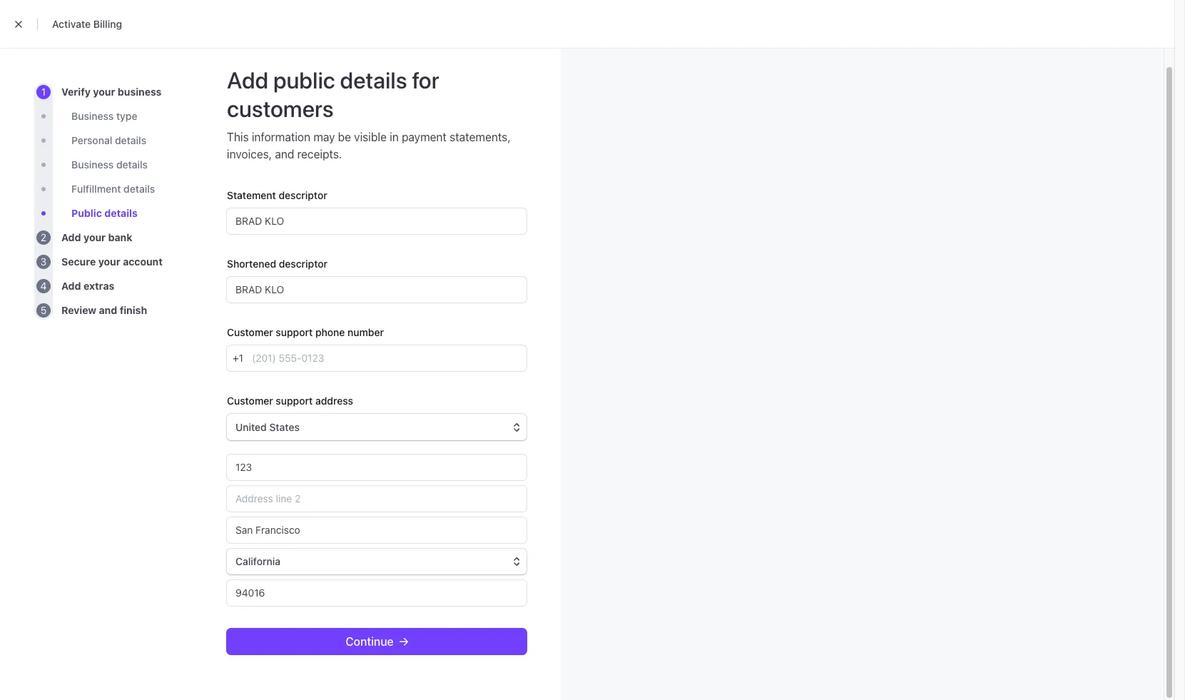 Task type: vqa. For each thing, say whether or not it's contained in the screenshot.
Secure your account 'link'
yes



Task type: describe. For each thing, give the bounding box(es) containing it.
account
[[123, 255, 163, 268]]

verify
[[61, 86, 91, 98]]

business details link
[[71, 158, 148, 172]]

Address line 1 text field
[[227, 455, 527, 480]]

extras
[[84, 280, 114, 292]]

support for phone
[[276, 326, 313, 338]]

visible
[[354, 131, 387, 143]]

add your bank link
[[61, 231, 132, 245]]

customers
[[227, 95, 334, 122]]

public details
[[71, 207, 138, 219]]

activate
[[52, 18, 91, 30]]

secure your account
[[61, 255, 163, 268]]

+ 1
[[233, 352, 243, 364]]

your for add
[[84, 231, 106, 243]]

secure your account link
[[61, 255, 163, 269]]

for
[[412, 66, 439, 93]]

billing
[[93, 18, 122, 30]]

business for business type
[[71, 110, 114, 122]]

support for address
[[276, 395, 313, 407]]

fulfillment details link
[[71, 182, 155, 196]]

Business text field
[[227, 277, 527, 303]]

details for business details
[[116, 158, 148, 171]]

svg image
[[399, 638, 408, 646]]

add your bank
[[61, 231, 132, 243]]

fulfillment
[[71, 183, 121, 195]]

states
[[269, 421, 300, 433]]

fulfillment details
[[71, 183, 155, 195]]

+
[[233, 352, 239, 364]]

payment
[[402, 131, 447, 143]]

business type
[[71, 110, 137, 122]]

0 horizontal spatial 1
[[41, 86, 46, 98]]

statement descriptor
[[227, 189, 327, 201]]

add public details for customers
[[227, 66, 439, 122]]

add for add extras
[[61, 280, 81, 292]]

Statement descriptor text field
[[227, 208, 527, 234]]

0 horizontal spatial and
[[99, 304, 117, 316]]

details for fulfillment details
[[124, 183, 155, 195]]

descriptor for statement descriptor
[[279, 189, 327, 201]]

verify your business link
[[61, 85, 162, 99]]

your for secure
[[98, 255, 120, 268]]

4
[[40, 280, 47, 292]]

5
[[40, 304, 47, 316]]

united states button
[[227, 414, 527, 440]]

address
[[315, 395, 353, 407]]

customer support phone number
[[227, 326, 384, 338]]

review and finish
[[61, 304, 147, 316]]

details inside 'add public details for customers'
[[340, 66, 407, 93]]

descriptor for shortened descriptor
[[279, 258, 328, 270]]

customer support address
[[227, 395, 353, 407]]

business for business details
[[71, 158, 114, 171]]

details for personal details
[[115, 134, 146, 146]]

personal
[[71, 134, 112, 146]]



Task type: locate. For each thing, give the bounding box(es) containing it.
0 vertical spatial your
[[93, 86, 115, 98]]

customer up + 1
[[227, 326, 273, 338]]

united
[[236, 421, 267, 433]]

business down "personal"
[[71, 158, 114, 171]]

0 vertical spatial add
[[227, 66, 268, 93]]

1 vertical spatial descriptor
[[279, 258, 328, 270]]

2 customer from the top
[[227, 395, 273, 407]]

business details
[[71, 158, 148, 171]]

1 vertical spatial customer
[[227, 395, 273, 407]]

and inside the "this information may be visible in payment statements, invoices, and receipts."
[[275, 148, 294, 161]]

support left phone
[[276, 326, 313, 338]]

your for verify
[[93, 86, 115, 98]]

0 vertical spatial support
[[276, 326, 313, 338]]

Customer support phone number telephone field
[[243, 345, 527, 371]]

descriptor right shortened
[[279, 258, 328, 270]]

type
[[116, 110, 137, 122]]

3
[[40, 255, 47, 268]]

shortened
[[227, 258, 276, 270]]

customer for united states
[[227, 395, 273, 407]]

statements,
[[450, 131, 511, 143]]

1 horizontal spatial and
[[275, 148, 294, 161]]

0 vertical spatial business
[[71, 110, 114, 122]]

customer up united
[[227, 395, 273, 407]]

public
[[71, 207, 102, 219]]

details down type
[[115, 134, 146, 146]]

2 vertical spatial your
[[98, 255, 120, 268]]

personal details
[[71, 134, 146, 146]]

add extras
[[61, 280, 114, 292]]

1 vertical spatial add
[[61, 231, 81, 243]]

1 vertical spatial 1
[[239, 352, 243, 364]]

review and finish link
[[61, 303, 147, 318]]

1
[[41, 86, 46, 98], [239, 352, 243, 364]]

1 descriptor from the top
[[279, 189, 327, 201]]

verify your business
[[61, 86, 162, 98]]

receipts.
[[297, 148, 342, 161]]

1 left the 'verify'
[[41, 86, 46, 98]]

bank
[[108, 231, 132, 243]]

be
[[338, 131, 351, 143]]

1 vertical spatial and
[[99, 304, 117, 316]]

details left for
[[340, 66, 407, 93]]

descriptor
[[279, 189, 327, 201], [279, 258, 328, 270]]

business up "personal"
[[71, 110, 114, 122]]

invoices,
[[227, 148, 272, 161]]

your
[[93, 86, 115, 98], [84, 231, 106, 243], [98, 255, 120, 268]]

may
[[313, 131, 335, 143]]

shortened descriptor
[[227, 258, 328, 270]]

details down business details link
[[124, 183, 155, 195]]

1 support from the top
[[276, 326, 313, 338]]

information
[[252, 131, 311, 143]]

details up fulfillment details
[[116, 158, 148, 171]]

finish
[[120, 304, 147, 316]]

2 support from the top
[[276, 395, 313, 407]]

and left finish at top left
[[99, 304, 117, 316]]

activate billing
[[52, 18, 122, 30]]

add extras link
[[61, 279, 114, 293]]

1 horizontal spatial 1
[[239, 352, 243, 364]]

customer for +
[[227, 326, 273, 338]]

add up secure on the top left of the page
[[61, 231, 81, 243]]

ZIP text field
[[227, 580, 527, 606]]

add up customers at the top of the page
[[227, 66, 268, 93]]

this information may be visible in payment statements, invoices, and receipts.
[[227, 131, 511, 161]]

your up extras
[[98, 255, 120, 268]]

add down secure on the top left of the page
[[61, 280, 81, 292]]

business type link
[[71, 109, 137, 123]]

phone
[[315, 326, 345, 338]]

0 vertical spatial 1
[[41, 86, 46, 98]]

1 vertical spatial support
[[276, 395, 313, 407]]

secure
[[61, 255, 96, 268]]

continue button
[[227, 629, 527, 654]]

details for public details
[[104, 207, 138, 219]]

1 vertical spatial your
[[84, 231, 106, 243]]

this
[[227, 131, 249, 143]]

business
[[118, 86, 162, 98]]

2
[[41, 231, 46, 243]]

business
[[71, 110, 114, 122], [71, 158, 114, 171]]

statement
[[227, 189, 276, 201]]

1 customer from the top
[[227, 326, 273, 338]]

and
[[275, 148, 294, 161], [99, 304, 117, 316]]

add for add public details for customers
[[227, 66, 268, 93]]

0 vertical spatial and
[[275, 148, 294, 161]]

your up business type
[[93, 86, 115, 98]]

support
[[276, 326, 313, 338], [276, 395, 313, 407]]

Address line 2 text field
[[227, 486, 527, 512]]

1 up customer support address
[[239, 352, 243, 364]]

details up bank
[[104, 207, 138, 219]]

0 vertical spatial descriptor
[[279, 189, 327, 201]]

0 vertical spatial customer
[[227, 326, 273, 338]]

support up states
[[276, 395, 313, 407]]

2 vertical spatial add
[[61, 280, 81, 292]]

public
[[273, 66, 335, 93]]

and down information
[[275, 148, 294, 161]]

add for add your bank
[[61, 231, 81, 243]]

in
[[390, 131, 399, 143]]

details
[[340, 66, 407, 93], [115, 134, 146, 146], [116, 158, 148, 171], [124, 183, 155, 195], [104, 207, 138, 219]]

add
[[227, 66, 268, 93], [61, 231, 81, 243], [61, 280, 81, 292]]

1 vertical spatial business
[[71, 158, 114, 171]]

number
[[348, 326, 384, 338]]

1 business from the top
[[71, 110, 114, 122]]

continue
[[346, 635, 394, 648]]

add inside 'add public details for customers'
[[227, 66, 268, 93]]

descriptor down receipts.
[[279, 189, 327, 201]]

2 descriptor from the top
[[279, 258, 328, 270]]

public details link
[[71, 206, 138, 221]]

united states
[[236, 421, 300, 433]]

2 business from the top
[[71, 158, 114, 171]]

customer
[[227, 326, 273, 338], [227, 395, 273, 407]]

your down public
[[84, 231, 106, 243]]

City text field
[[227, 517, 527, 543]]

review
[[61, 304, 96, 316]]

personal details link
[[71, 133, 146, 148]]



